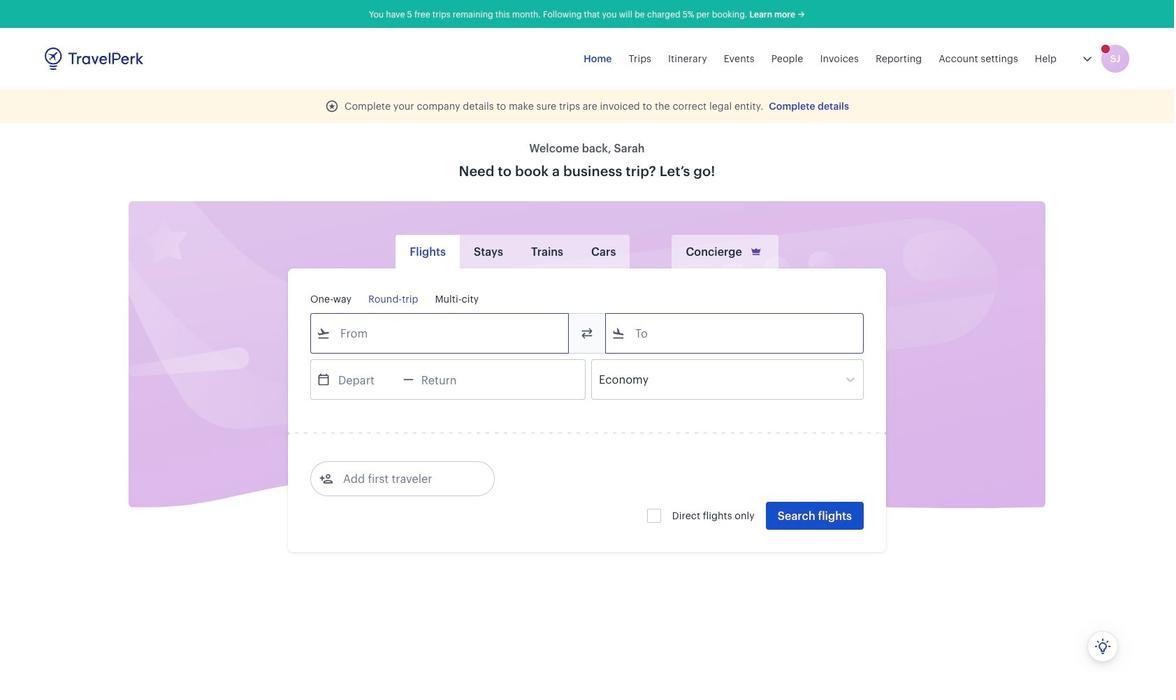 Task type: locate. For each thing, give the bounding box(es) containing it.
Depart text field
[[331, 360, 403, 399]]

Return text field
[[414, 360, 486, 399]]

Add first traveler search field
[[333, 468, 479, 490]]



Task type: describe. For each thing, give the bounding box(es) containing it.
From search field
[[331, 322, 550, 345]]

To search field
[[626, 322, 845, 345]]



